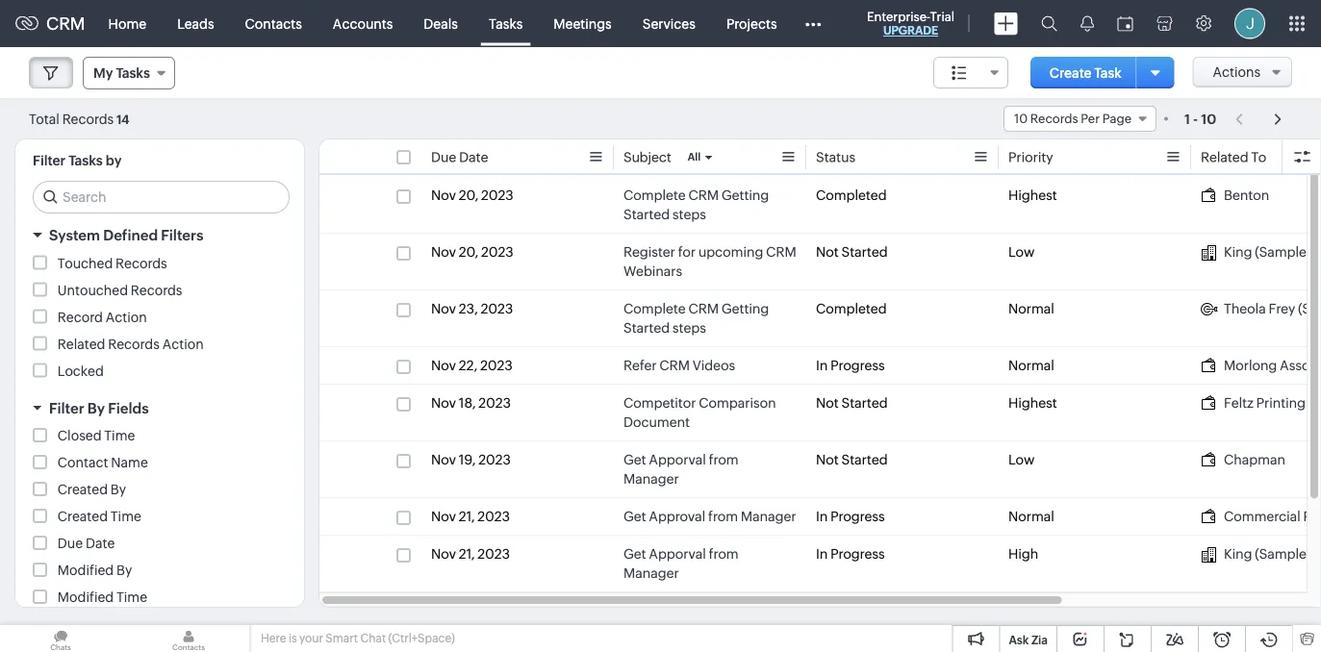 Task type: describe. For each thing, give the bounding box(es) containing it.
nov for refer crm videos link
[[431, 358, 456, 373]]

to
[[1252, 150, 1267, 165]]

not started for register for upcoming crm webinars
[[816, 244, 888, 260]]

in progress for refer crm videos
[[816, 358, 885, 373]]

in progress for get apporval from manager
[[816, 547, 885, 562]]

complete crm getting started steps for nov 23, 2023
[[624, 301, 769, 336]]

2023 for complete crm getting started steps link corresponding to nov 20, 2023
[[481, 188, 514, 203]]

system defined filters button
[[15, 218, 304, 253]]

king (sample) for low
[[1224, 244, 1311, 260]]

deals
[[424, 16, 458, 31]]

chapman
[[1224, 452, 1286, 468]]

Search text field
[[34, 182, 289, 213]]

20, for register
[[459, 244, 479, 260]]

2023 for nov 23, 2023's complete crm getting started steps link
[[481, 301, 513, 317]]

nov for get approval from manager link at the bottom of page
[[431, 509, 456, 525]]

king (sample) for high
[[1224, 547, 1311, 562]]

get for normal
[[624, 509, 646, 525]]

created by
[[58, 482, 126, 498]]

contacts link
[[230, 0, 317, 47]]

get for high
[[624, 547, 646, 562]]

total records 14
[[29, 111, 130, 127]]

from for high
[[709, 547, 739, 562]]

not for get apporval from manager
[[816, 452, 839, 468]]

register for upcoming crm webinars link
[[624, 243, 797, 281]]

upcoming
[[699, 244, 764, 260]]

apporval for in
[[649, 547, 706, 562]]

untouched
[[58, 282, 128, 298]]

subject
[[624, 150, 672, 165]]

filter by fields button
[[15, 391, 304, 425]]

leads
[[177, 16, 214, 31]]

closed time
[[58, 428, 135, 444]]

defined
[[103, 227, 158, 244]]

ask
[[1009, 634, 1029, 647]]

here
[[261, 632, 286, 645]]

filter tasks by
[[33, 153, 122, 168]]

modified time
[[58, 590, 147, 605]]

steps for nov 20, 2023
[[673, 207, 706, 222]]

21, for get apporval from manager
[[459, 547, 475, 562]]

fields
[[108, 400, 149, 417]]

related for related to
[[1201, 150, 1249, 165]]

nov for complete crm getting started steps link corresponding to nov 20, 2023
[[431, 188, 456, 203]]

create menu image
[[994, 12, 1018, 35]]

highest for not started
[[1009, 396, 1057, 411]]

1 horizontal spatial due
[[431, 150, 457, 165]]

benton link
[[1201, 186, 1270, 205]]

nov for competitor comparison document 'link'
[[431, 396, 456, 411]]

contact
[[58, 455, 108, 471]]

profile image
[[1235, 8, 1266, 39]]

refer
[[624, 358, 657, 373]]

commercial pre
[[1224, 509, 1321, 525]]

complete crm getting started steps link for nov 23, 2023
[[624, 299, 797, 338]]

related records action
[[58, 336, 204, 352]]

0 vertical spatial action
[[106, 309, 147, 325]]

get approval from manager
[[624, 509, 797, 525]]

chapman link
[[1201, 450, 1286, 470]]

getting for nov 23, 2023
[[722, 301, 769, 317]]

crm link
[[15, 14, 85, 33]]

comparison
[[699, 396, 776, 411]]

10 Records Per Page field
[[1004, 106, 1157, 132]]

nov 23, 2023
[[431, 301, 513, 317]]

search element
[[1030, 0, 1069, 47]]

enterprise-
[[867, 9, 930, 24]]

in for get apporval from manager
[[816, 547, 828, 562]]

by for created
[[111, 482, 126, 498]]

benton
[[1224, 188, 1270, 203]]

create menu element
[[983, 0, 1030, 47]]

get apporval from manager for not started
[[624, 452, 739, 487]]

by for filter
[[87, 400, 105, 417]]

from for normal
[[708, 509, 738, 525]]

filter for filter by fields
[[49, 400, 84, 417]]

modified for modified time
[[58, 590, 114, 605]]

created for created by
[[58, 482, 108, 498]]

leads link
[[162, 0, 230, 47]]

progress for get approval from manager
[[831, 509, 885, 525]]

chat
[[360, 632, 386, 645]]

actions
[[1213, 64, 1261, 80]]

normal for morlong associa
[[1009, 358, 1055, 373]]

theola frey (sam link
[[1201, 299, 1321, 319]]

(sample) for low
[[1255, 244, 1311, 260]]

row group containing nov 20, 2023
[[320, 177, 1321, 653]]

search image
[[1041, 15, 1058, 32]]

touched
[[58, 256, 113, 271]]

1 vertical spatial action
[[162, 336, 204, 352]]

commercial pre link
[[1201, 507, 1321, 526]]

webinars
[[624, 264, 683, 279]]

nov for nov 23, 2023's complete crm getting started steps link
[[431, 301, 456, 317]]

normal for theola frey (sam
[[1009, 301, 1055, 317]]

completed for normal
[[816, 301, 887, 317]]

2023 for refer crm videos link
[[480, 358, 513, 373]]

signals element
[[1069, 0, 1106, 47]]

not started for get apporval from manager
[[816, 452, 888, 468]]

create task button
[[1031, 57, 1141, 89]]

getting for nov 20, 2023
[[722, 188, 769, 203]]

contact name
[[58, 455, 148, 471]]

low for king (sample)
[[1009, 244, 1035, 260]]

size image
[[952, 64, 967, 82]]

zia
[[1032, 634, 1048, 647]]

all
[[688, 151, 701, 163]]

system
[[49, 227, 100, 244]]

not for register for upcoming crm webinars
[[816, 244, 839, 260]]

in progress for get approval from manager
[[816, 509, 885, 525]]

untouched records
[[58, 282, 182, 298]]

highest for completed
[[1009, 188, 1057, 203]]

theola
[[1224, 301, 1266, 317]]

from for low
[[709, 452, 739, 468]]

accounts link
[[317, 0, 408, 47]]

upgrade
[[883, 24, 939, 37]]

modified by
[[58, 563, 132, 578]]

tasks inside "link"
[[489, 16, 523, 31]]

projects link
[[711, 0, 793, 47]]

for
[[678, 244, 696, 260]]

progress for get apporval from manager
[[831, 547, 885, 562]]

system defined filters
[[49, 227, 203, 244]]

enterprise-trial upgrade
[[867, 9, 955, 37]]

competitor
[[624, 396, 696, 411]]

pre
[[1304, 509, 1321, 525]]

total
[[29, 111, 60, 127]]

my tasks
[[93, 65, 150, 81]]

1 horizontal spatial due date
[[431, 150, 488, 165]]

by
[[106, 153, 122, 168]]

0 horizontal spatial due date
[[58, 536, 115, 552]]

completed for highest
[[816, 188, 887, 203]]

meetings
[[554, 16, 612, 31]]

nov 21, 2023 for get approval from manager
[[431, 509, 510, 525]]

1 horizontal spatial 10
[[1201, 111, 1217, 127]]

get apporval from manager link for in progress
[[624, 545, 797, 583]]

register for upcoming crm webinars
[[624, 244, 797, 279]]

projects
[[727, 16, 777, 31]]

Other Modules field
[[793, 8, 834, 39]]

0 horizontal spatial due
[[58, 536, 83, 552]]

by for modified
[[116, 563, 132, 578]]

nov for register for upcoming crm webinars link
[[431, 244, 456, 260]]

normal for commercial pre
[[1009, 509, 1055, 525]]

time for created time
[[111, 509, 141, 525]]

services
[[643, 16, 696, 31]]

get approval from manager link
[[624, 507, 797, 526]]

status
[[816, 150, 856, 165]]

associa
[[1280, 358, 1321, 373]]

refer crm videos link
[[624, 356, 736, 375]]

in for get approval from manager
[[816, 509, 828, 525]]

contacts
[[245, 16, 302, 31]]

here is your smart chat (ctrl+space)
[[261, 632, 455, 645]]

task
[[1095, 65, 1122, 80]]

theola frey (sam
[[1224, 301, 1321, 317]]



Task type: vqa. For each thing, say whether or not it's contained in the screenshot.


Task type: locate. For each thing, give the bounding box(es) containing it.
1 vertical spatial getting
[[722, 301, 769, 317]]

0 vertical spatial get apporval from manager
[[624, 452, 739, 487]]

0 vertical spatial get
[[624, 452, 646, 468]]

1 vertical spatial (sample)
[[1255, 547, 1311, 562]]

nov 19, 2023
[[431, 452, 511, 468]]

priority
[[1009, 150, 1054, 165]]

0 vertical spatial king (sample)
[[1224, 244, 1311, 260]]

nov 20, 2023 for complete crm getting started steps
[[431, 188, 514, 203]]

0 vertical spatial date
[[459, 150, 488, 165]]

2 get from the top
[[624, 509, 646, 525]]

3 in from the top
[[816, 547, 828, 562]]

filter
[[33, 153, 66, 168], [49, 400, 84, 417]]

1 vertical spatial get
[[624, 509, 646, 525]]

filter by fields
[[49, 400, 149, 417]]

2 highest from the top
[[1009, 396, 1057, 411]]

1 - 10
[[1185, 111, 1217, 127]]

manager
[[624, 472, 679, 487], [741, 509, 797, 525], [624, 566, 679, 581]]

2 vertical spatial time
[[116, 590, 147, 605]]

0 vertical spatial not
[[816, 244, 839, 260]]

by
[[87, 400, 105, 417], [111, 482, 126, 498], [116, 563, 132, 578]]

1 vertical spatial created
[[58, 509, 108, 525]]

2 vertical spatial in
[[816, 547, 828, 562]]

complete crm getting started steps
[[624, 188, 769, 222], [624, 301, 769, 336]]

tasks left 'by'
[[69, 153, 103, 168]]

2 getting from the top
[[722, 301, 769, 317]]

from down get approval from manager link at the bottom of page
[[709, 547, 739, 562]]

nov 22, 2023
[[431, 358, 513, 373]]

1 vertical spatial filter
[[49, 400, 84, 417]]

records down touched records
[[131, 282, 182, 298]]

0 horizontal spatial date
[[86, 536, 115, 552]]

record action
[[58, 309, 147, 325]]

steps
[[673, 207, 706, 222], [673, 321, 706, 336]]

competitor comparison document
[[624, 396, 776, 430]]

20, for complete
[[459, 188, 479, 203]]

apporval down approval
[[649, 547, 706, 562]]

2 horizontal spatial tasks
[[489, 16, 523, 31]]

time for modified time
[[116, 590, 147, 605]]

2 steps from the top
[[673, 321, 706, 336]]

complete crm getting started steps for nov 20, 2023
[[624, 188, 769, 222]]

1 created from the top
[[58, 482, 108, 498]]

2 completed from the top
[[816, 301, 887, 317]]

1 vertical spatial in
[[816, 509, 828, 525]]

2 king from the top
[[1224, 547, 1253, 562]]

2 20, from the top
[[459, 244, 479, 260]]

6 nov from the top
[[431, 452, 456, 468]]

get apporval from manager link up the get approval from manager
[[624, 450, 797, 489]]

due
[[431, 150, 457, 165], [58, 536, 83, 552]]

filter down total
[[33, 153, 66, 168]]

tasks link
[[473, 0, 538, 47]]

2023 for get approval from manager link at the bottom of page
[[478, 509, 510, 525]]

complete crm getting started steps down all
[[624, 188, 769, 222]]

3 from from the top
[[709, 547, 739, 562]]

1 vertical spatial by
[[111, 482, 126, 498]]

0 vertical spatial steps
[[673, 207, 706, 222]]

not for competitor comparison document
[[816, 396, 839, 411]]

started for comparison
[[842, 396, 888, 411]]

progress for refer crm videos
[[831, 358, 885, 373]]

10 inside 10 records per page 'field'
[[1014, 112, 1028, 126]]

2 vertical spatial tasks
[[69, 153, 103, 168]]

1 get apporval from manager from the top
[[624, 452, 739, 487]]

apporval for not
[[649, 452, 706, 468]]

complete
[[624, 188, 686, 203], [624, 301, 686, 317]]

1 complete crm getting started steps link from the top
[[624, 186, 797, 224]]

by down name
[[111, 482, 126, 498]]

1 vertical spatial nov 20, 2023
[[431, 244, 514, 260]]

1 get apporval from manager link from the top
[[624, 450, 797, 489]]

getting up upcoming
[[722, 188, 769, 203]]

0 horizontal spatial tasks
[[69, 153, 103, 168]]

filter up closed
[[49, 400, 84, 417]]

feltz
[[1224, 396, 1254, 411]]

0 vertical spatial filter
[[33, 153, 66, 168]]

from down competitor comparison document 'link'
[[709, 452, 739, 468]]

0 vertical spatial 21,
[[459, 509, 475, 525]]

0 vertical spatial from
[[709, 452, 739, 468]]

23,
[[459, 301, 478, 317]]

1 vertical spatial from
[[708, 509, 738, 525]]

get down get approval from manager link at the bottom of page
[[624, 547, 646, 562]]

my
[[93, 65, 113, 81]]

4 nov from the top
[[431, 358, 456, 373]]

modified up the modified time on the bottom of page
[[58, 563, 114, 578]]

0 vertical spatial due date
[[431, 150, 488, 165]]

0 vertical spatial by
[[87, 400, 105, 417]]

0 vertical spatial apporval
[[649, 452, 706, 468]]

2 get apporval from manager from the top
[[624, 547, 739, 581]]

2 low from the top
[[1009, 452, 1035, 468]]

1 apporval from the top
[[649, 452, 706, 468]]

1 highest from the top
[[1009, 188, 1057, 203]]

1 complete from the top
[[624, 188, 686, 203]]

related left to
[[1201, 150, 1249, 165]]

1 vertical spatial get apporval from manager
[[624, 547, 739, 581]]

0 vertical spatial modified
[[58, 563, 114, 578]]

complete for nov 20, 2023
[[624, 188, 686, 203]]

complete down "subject"
[[624, 188, 686, 203]]

your
[[299, 632, 323, 645]]

records down record action
[[108, 336, 160, 352]]

nov
[[431, 188, 456, 203], [431, 244, 456, 260], [431, 301, 456, 317], [431, 358, 456, 373], [431, 396, 456, 411], [431, 452, 456, 468], [431, 509, 456, 525], [431, 547, 456, 562]]

modified down modified by in the bottom of the page
[[58, 590, 114, 605]]

0 vertical spatial get apporval from manager link
[[624, 450, 797, 489]]

1 vertical spatial due date
[[58, 536, 115, 552]]

1 horizontal spatial related
[[1201, 150, 1249, 165]]

closed
[[58, 428, 102, 444]]

2 nov from the top
[[431, 244, 456, 260]]

0 horizontal spatial related
[[58, 336, 105, 352]]

0 vertical spatial king
[[1224, 244, 1253, 260]]

not
[[816, 244, 839, 260], [816, 396, 839, 411], [816, 452, 839, 468]]

1 vertical spatial 20,
[[459, 244, 479, 260]]

0 vertical spatial low
[[1009, 244, 1035, 260]]

records left per
[[1031, 112, 1078, 126]]

crm for nov 20, 2023
[[689, 188, 719, 203]]

related
[[1201, 150, 1249, 165], [58, 336, 105, 352]]

nov 20, 2023 for register for upcoming crm webinars
[[431, 244, 514, 260]]

0 vertical spatial normal
[[1009, 301, 1055, 317]]

nov 21, 2023 for get apporval from manager
[[431, 547, 510, 562]]

1 vertical spatial complete crm getting started steps
[[624, 301, 769, 336]]

manager up approval
[[624, 472, 679, 487]]

in
[[816, 358, 828, 373], [816, 509, 828, 525], [816, 547, 828, 562]]

0 vertical spatial created
[[58, 482, 108, 498]]

0 vertical spatial highest
[[1009, 188, 1057, 203]]

1 in from the top
[[816, 358, 828, 373]]

2 apporval from the top
[[649, 547, 706, 562]]

low for chapman
[[1009, 452, 1035, 468]]

1 vertical spatial king (sample) link
[[1201, 545, 1311, 564]]

1 not from the top
[[816, 244, 839, 260]]

started for apporval
[[842, 452, 888, 468]]

king (sample) link down the commercial pre link
[[1201, 545, 1311, 564]]

2 (sample) from the top
[[1255, 547, 1311, 562]]

manager for normal
[[741, 509, 797, 525]]

complete crm getting started steps link up videos
[[624, 299, 797, 338]]

records for untouched
[[131, 282, 182, 298]]

1 king from the top
[[1224, 244, 1253, 260]]

1 completed from the top
[[816, 188, 887, 203]]

related up locked
[[58, 336, 105, 352]]

king (sample) link
[[1201, 243, 1311, 262], [1201, 545, 1311, 564]]

king for low
[[1224, 244, 1253, 260]]

1 normal from the top
[[1009, 301, 1055, 317]]

1 vertical spatial 21,
[[459, 547, 475, 562]]

tasks for my tasks
[[116, 65, 150, 81]]

2 vertical spatial in progress
[[816, 547, 885, 562]]

1 horizontal spatial date
[[459, 150, 488, 165]]

1 vertical spatial apporval
[[649, 547, 706, 562]]

1 21, from the top
[[459, 509, 475, 525]]

10 right '-'
[[1201, 111, 1217, 127]]

is
[[289, 632, 297, 645]]

low down 'priority'
[[1009, 244, 1035, 260]]

3 in progress from the top
[[816, 547, 885, 562]]

feltz printing se link
[[1201, 394, 1321, 413]]

2 vertical spatial manager
[[624, 566, 679, 581]]

king (sample) link up 'theola frey (sam' link
[[1201, 243, 1311, 262]]

feltz printing se
[[1224, 396, 1321, 411]]

videos
[[693, 358, 736, 373]]

0 horizontal spatial 10
[[1014, 112, 1028, 126]]

0 vertical spatial getting
[[722, 188, 769, 203]]

0 vertical spatial complete crm getting started steps link
[[624, 186, 797, 224]]

2 vertical spatial not
[[816, 452, 839, 468]]

3 nov from the top
[[431, 301, 456, 317]]

0 vertical spatial king (sample) link
[[1201, 243, 1311, 262]]

king (sample) down the commercial
[[1224, 547, 1311, 562]]

tasks right deals
[[489, 16, 523, 31]]

1 vertical spatial complete
[[624, 301, 686, 317]]

0 vertical spatial in
[[816, 358, 828, 373]]

21,
[[459, 509, 475, 525], [459, 547, 475, 562]]

name
[[111, 455, 148, 471]]

created down contact
[[58, 482, 108, 498]]

get apporval from manager link for not started
[[624, 450, 797, 489]]

modified for modified by
[[58, 563, 114, 578]]

approval
[[649, 509, 706, 525]]

2 vertical spatial get
[[624, 547, 646, 562]]

8 nov from the top
[[431, 547, 456, 562]]

2 normal from the top
[[1009, 358, 1055, 373]]

register
[[624, 244, 676, 260]]

1 nov from the top
[[431, 188, 456, 203]]

crm for nov 23, 2023
[[689, 301, 719, 317]]

commercial
[[1224, 509, 1301, 525]]

complete crm getting started steps link down all
[[624, 186, 797, 224]]

action up filter by fields dropdown button
[[162, 336, 204, 352]]

1 nov 20, 2023 from the top
[[431, 188, 514, 203]]

nov 21, 2023
[[431, 509, 510, 525], [431, 547, 510, 562]]

3 progress from the top
[[831, 547, 885, 562]]

1 vertical spatial complete crm getting started steps link
[[624, 299, 797, 338]]

1 vertical spatial progress
[[831, 509, 885, 525]]

1 vertical spatial steps
[[673, 321, 706, 336]]

1 vertical spatial king
[[1224, 547, 1253, 562]]

low
[[1009, 244, 1035, 260], [1009, 452, 1035, 468]]

records left 14
[[62, 111, 114, 127]]

not started
[[816, 244, 888, 260], [816, 396, 888, 411], [816, 452, 888, 468]]

crm right upcoming
[[766, 244, 797, 260]]

page
[[1103, 112, 1132, 126]]

get for low
[[624, 452, 646, 468]]

1 vertical spatial due
[[58, 536, 83, 552]]

document
[[624, 415, 690, 430]]

get apporval from manager down approval
[[624, 547, 739, 581]]

0 horizontal spatial action
[[106, 309, 147, 325]]

0 vertical spatial (sample)
[[1255, 244, 1311, 260]]

records for touched
[[116, 256, 167, 271]]

get apporval from manager up approval
[[624, 452, 739, 487]]

1 progress from the top
[[831, 358, 885, 373]]

get
[[624, 452, 646, 468], [624, 509, 646, 525], [624, 547, 646, 562]]

crm for nov 22, 2023
[[660, 358, 690, 373]]

2 vertical spatial normal
[[1009, 509, 1055, 525]]

records down defined
[[116, 256, 167, 271]]

chats image
[[0, 626, 121, 653]]

by inside dropdown button
[[87, 400, 105, 417]]

manager for high
[[624, 566, 679, 581]]

2 vertical spatial not started
[[816, 452, 888, 468]]

3 not from the top
[[816, 452, 839, 468]]

21, for get approval from manager
[[459, 509, 475, 525]]

3 not started from the top
[[816, 452, 888, 468]]

getting down upcoming
[[722, 301, 769, 317]]

king down the commercial pre link
[[1224, 547, 1253, 562]]

2 vertical spatial by
[[116, 563, 132, 578]]

king (sample) link for low
[[1201, 243, 1311, 262]]

records for total
[[62, 111, 114, 127]]

1 vertical spatial related
[[58, 336, 105, 352]]

king (sample) up theola frey (sam
[[1224, 244, 1311, 260]]

touched records
[[58, 256, 167, 271]]

1 horizontal spatial tasks
[[116, 65, 150, 81]]

1 king (sample) from the top
[[1224, 244, 1311, 260]]

per
[[1081, 112, 1100, 126]]

crm right refer
[[660, 358, 690, 373]]

2 complete from the top
[[624, 301, 686, 317]]

1 vertical spatial in progress
[[816, 509, 885, 525]]

0 vertical spatial complete
[[624, 188, 686, 203]]

3 get from the top
[[624, 547, 646, 562]]

10 up 'priority'
[[1014, 112, 1028, 126]]

1 vertical spatial get apporval from manager link
[[624, 545, 797, 583]]

2023 for register for upcoming crm webinars link
[[481, 244, 514, 260]]

tasks right my
[[116, 65, 150, 81]]

se
[[1309, 396, 1321, 411]]

1 nov 21, 2023 from the top
[[431, 509, 510, 525]]

due date
[[431, 150, 488, 165], [58, 536, 115, 552]]

1 steps from the top
[[673, 207, 706, 222]]

time down modified by in the bottom of the page
[[116, 590, 147, 605]]

created down created by
[[58, 509, 108, 525]]

1 20, from the top
[[459, 188, 479, 203]]

1
[[1185, 111, 1191, 127]]

1 complete crm getting started steps from the top
[[624, 188, 769, 222]]

get left approval
[[624, 509, 646, 525]]

2 king (sample) link from the top
[[1201, 545, 1311, 564]]

time down created by
[[111, 509, 141, 525]]

competitor comparison document link
[[624, 394, 797, 432]]

0 vertical spatial nov 21, 2023
[[431, 509, 510, 525]]

2 complete crm getting started steps link from the top
[[624, 299, 797, 338]]

(sample) up frey on the right of page
[[1255, 244, 1311, 260]]

from
[[709, 452, 739, 468], [708, 509, 738, 525], [709, 547, 739, 562]]

getting
[[722, 188, 769, 203], [722, 301, 769, 317]]

2 21, from the top
[[459, 547, 475, 562]]

complete down the webinars
[[624, 301, 686, 317]]

19,
[[459, 452, 476, 468]]

create task
[[1050, 65, 1122, 80]]

1 vertical spatial king (sample)
[[1224, 547, 1311, 562]]

apporval down document
[[649, 452, 706, 468]]

calendar image
[[1117, 16, 1134, 31]]

record
[[58, 309, 103, 325]]

1 vertical spatial nov 21, 2023
[[431, 547, 510, 562]]

meetings link
[[538, 0, 627, 47]]

king
[[1224, 244, 1253, 260], [1224, 547, 1253, 562]]

contacts image
[[128, 626, 249, 653]]

started for for
[[842, 244, 888, 260]]

manager for low
[[624, 472, 679, 487]]

tasks for filter tasks by
[[69, 153, 103, 168]]

filters
[[161, 227, 203, 244]]

filter inside dropdown button
[[49, 400, 84, 417]]

printing
[[1257, 396, 1306, 411]]

5 nov from the top
[[431, 396, 456, 411]]

frey
[[1269, 301, 1296, 317]]

low up high
[[1009, 452, 1035, 468]]

locked
[[58, 363, 104, 379]]

steps up refer crm videos link
[[673, 321, 706, 336]]

0 vertical spatial 20,
[[459, 188, 479, 203]]

morlong associa
[[1224, 358, 1321, 373]]

crm down register for upcoming crm webinars
[[689, 301, 719, 317]]

not started for competitor comparison document
[[816, 396, 888, 411]]

10 records per page
[[1014, 112, 1132, 126]]

created
[[58, 482, 108, 498], [58, 509, 108, 525]]

3 normal from the top
[[1009, 509, 1055, 525]]

crm inside register for upcoming crm webinars
[[766, 244, 797, 260]]

14
[[117, 112, 130, 127]]

manager right approval
[[741, 509, 797, 525]]

records inside 'field'
[[1031, 112, 1078, 126]]

7 nov from the top
[[431, 509, 456, 525]]

crm left home link
[[46, 14, 85, 33]]

complete crm getting started steps link for nov 20, 2023
[[624, 186, 797, 224]]

profile element
[[1223, 0, 1277, 47]]

2 in progress from the top
[[816, 509, 885, 525]]

2023 for competitor comparison document 'link'
[[479, 396, 511, 411]]

0 vertical spatial complete crm getting started steps
[[624, 188, 769, 222]]

get apporval from manager
[[624, 452, 739, 487], [624, 547, 739, 581]]

1 (sample) from the top
[[1255, 244, 1311, 260]]

by up the modified time on the bottom of page
[[116, 563, 132, 578]]

king (sample) link for high
[[1201, 545, 1311, 564]]

0 vertical spatial in progress
[[816, 358, 885, 373]]

0 vertical spatial due
[[431, 150, 457, 165]]

complete crm getting started steps up refer crm videos link
[[624, 301, 769, 336]]

king for high
[[1224, 547, 1253, 562]]

1 in progress from the top
[[816, 358, 885, 373]]

time for closed time
[[104, 428, 135, 444]]

home link
[[93, 0, 162, 47]]

0 vertical spatial related
[[1201, 150, 1249, 165]]

0 vertical spatial manager
[[624, 472, 679, 487]]

smart
[[326, 632, 358, 645]]

get apporval from manager link down get approval from manager link at the bottom of page
[[624, 545, 797, 583]]

get apporval from manager for in progress
[[624, 547, 739, 581]]

(sample) down the commercial pre
[[1255, 547, 1311, 562]]

10
[[1201, 111, 1217, 127], [1014, 112, 1028, 126]]

0 vertical spatial not started
[[816, 244, 888, 260]]

1 low from the top
[[1009, 244, 1035, 260]]

from right approval
[[708, 509, 738, 525]]

2 get apporval from manager link from the top
[[624, 545, 797, 583]]

2 nov 21, 2023 from the top
[[431, 547, 510, 562]]

1 vertical spatial normal
[[1009, 358, 1055, 373]]

1 vertical spatial date
[[86, 536, 115, 552]]

complete for nov 23, 2023
[[624, 301, 686, 317]]

signals image
[[1081, 15, 1094, 32]]

1 vertical spatial highest
[[1009, 396, 1057, 411]]

records for 10
[[1031, 112, 1078, 126]]

1 vertical spatial low
[[1009, 452, 1035, 468]]

20,
[[459, 188, 479, 203], [459, 244, 479, 260]]

1 from from the top
[[709, 452, 739, 468]]

action up related records action
[[106, 309, 147, 325]]

records for related
[[108, 336, 160, 352]]

1 vertical spatial not
[[816, 396, 839, 411]]

2 vertical spatial from
[[709, 547, 739, 562]]

ask zia
[[1009, 634, 1048, 647]]

2 not from the top
[[816, 396, 839, 411]]

2 modified from the top
[[58, 590, 114, 605]]

0 vertical spatial progress
[[831, 358, 885, 373]]

manager down approval
[[624, 566, 679, 581]]

0 vertical spatial tasks
[[489, 16, 523, 31]]

create
[[1050, 65, 1092, 80]]

2 king (sample) from the top
[[1224, 547, 1311, 562]]

get down document
[[624, 452, 646, 468]]

0 vertical spatial time
[[104, 428, 135, 444]]

tasks inside field
[[116, 65, 150, 81]]

filter for filter tasks by
[[33, 153, 66, 168]]

2 created from the top
[[58, 509, 108, 525]]

(sample) for high
[[1255, 547, 1311, 562]]

created for created time
[[58, 509, 108, 525]]

-
[[1194, 111, 1199, 127]]

2 in from the top
[[816, 509, 828, 525]]

1 modified from the top
[[58, 563, 114, 578]]

2 from from the top
[[708, 509, 738, 525]]

related for related records action
[[58, 336, 105, 352]]

2 complete crm getting started steps from the top
[[624, 301, 769, 336]]

morlong
[[1224, 358, 1278, 373]]

1 vertical spatial tasks
[[116, 65, 150, 81]]

1 get from the top
[[624, 452, 646, 468]]

1 king (sample) link from the top
[[1201, 243, 1311, 262]]

1 vertical spatial manager
[[741, 509, 797, 525]]

in for refer crm videos
[[816, 358, 828, 373]]

2 nov 20, 2023 from the top
[[431, 244, 514, 260]]

My Tasks field
[[83, 57, 175, 90]]

(sam
[[1298, 301, 1321, 317]]

(sample)
[[1255, 244, 1311, 260], [1255, 547, 1311, 562]]

2 vertical spatial progress
[[831, 547, 885, 562]]

row group
[[320, 177, 1321, 653]]

None field
[[934, 57, 1009, 89]]

steps up for
[[673, 207, 706, 222]]

1 getting from the top
[[722, 188, 769, 203]]

2 not started from the top
[[816, 396, 888, 411]]

1 not started from the top
[[816, 244, 888, 260]]

1 vertical spatial completed
[[816, 301, 887, 317]]

time up name
[[104, 428, 135, 444]]

date
[[459, 150, 488, 165], [86, 536, 115, 552]]

by up closed time
[[87, 400, 105, 417]]

crm down all
[[689, 188, 719, 203]]

18,
[[459, 396, 476, 411]]

complete crm getting started steps link
[[624, 186, 797, 224], [624, 299, 797, 338]]

king down benton link
[[1224, 244, 1253, 260]]

nov 18, 2023
[[431, 396, 511, 411]]

2 progress from the top
[[831, 509, 885, 525]]

1 vertical spatial not started
[[816, 396, 888, 411]]



